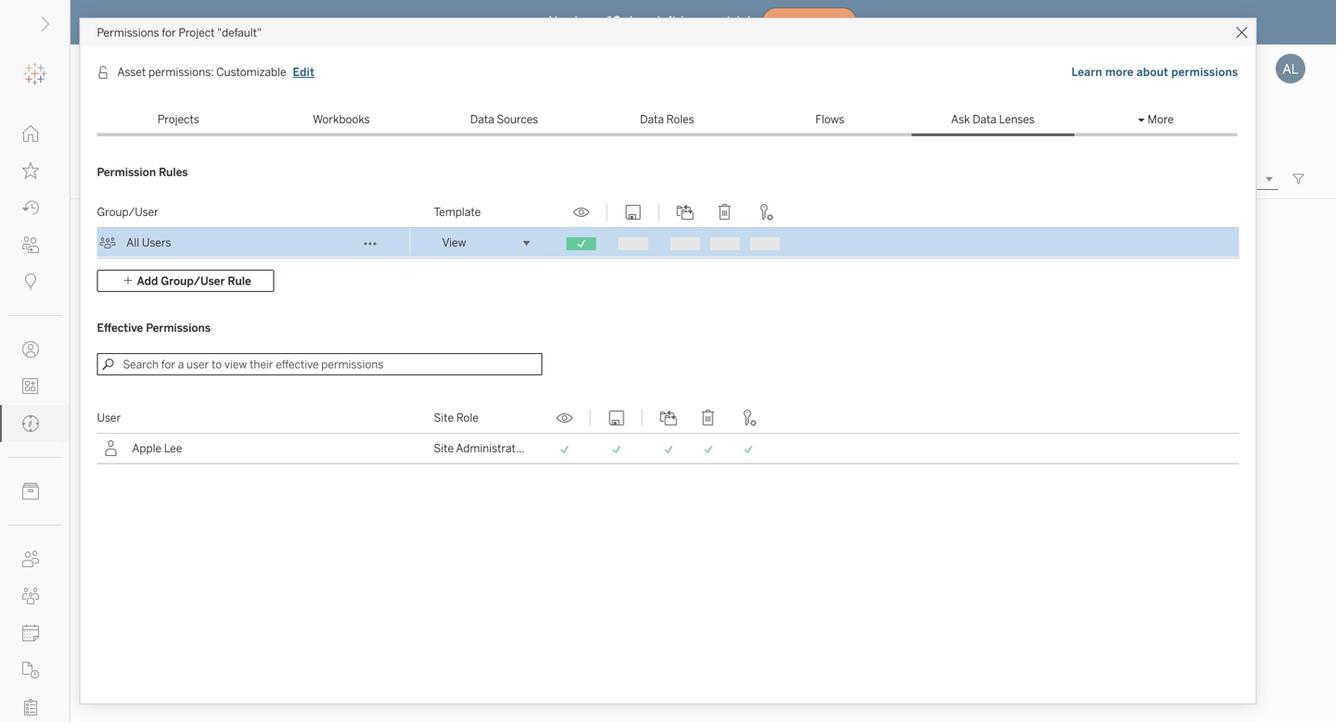 Task type: locate. For each thing, give the bounding box(es) containing it.
permissions
[[97, 26, 159, 39], [146, 322, 211, 335]]

this project includes automatically uploaded samples.
[[399, 428, 626, 458]]

learn
[[1072, 65, 1103, 79]]

permissions up asset
[[97, 26, 159, 39]]

1 vertical spatial move image
[[658, 410, 680, 427]]

1 horizontal spatial data
[[640, 113, 664, 126]]

data sources
[[470, 113, 538, 126]]

data left sources
[[470, 113, 494, 126]]

1 site from the top
[[434, 412, 454, 425]]

learn more about permissions
[[1072, 65, 1238, 79]]

left
[[657, 14, 677, 29]]

grid
[[97, 198, 1239, 259], [97, 404, 1239, 464]]

includes
[[462, 428, 504, 442]]

buy now button
[[762, 7, 858, 37]]

buy
[[785, 16, 807, 28]]

data right ask
[[973, 113, 997, 126]]

more
[[1106, 65, 1134, 79]]

move image left delete icon
[[658, 410, 680, 427]]

permissions tab list
[[97, 103, 1238, 136]]

roles
[[667, 113, 694, 126]]

workbooks
[[313, 113, 370, 126]]

trial.
[[727, 14, 755, 29]]

creator
[[529, 442, 568, 456]]

main navigation. press the up and down arrow keys to access links. element
[[0, 115, 70, 723]]

0 horizontal spatial data
[[470, 113, 494, 126]]

have
[[575, 14, 604, 29]]

set permissions image for template
[[754, 204, 776, 221]]

permissions
[[1172, 65, 1238, 79]]

row
[[97, 434, 1239, 464]]

1 horizontal spatial project
[[423, 428, 459, 442]]

project down site role
[[423, 428, 459, 442]]

permissions for project "default"
[[97, 26, 262, 39]]

users
[[142, 236, 171, 250]]

group/user
[[97, 206, 159, 219]]

grid containing user
[[97, 404, 1239, 464]]

all users row
[[97, 228, 1239, 259]]

move image up all users row
[[674, 204, 696, 221]]

0 vertical spatial overwrite image
[[622, 204, 645, 221]]

overwrite image
[[622, 204, 645, 221], [606, 410, 628, 427]]

project inside this project includes automatically uploaded samples.
[[423, 428, 459, 442]]

1 horizontal spatial automatically
[[507, 428, 576, 442]]

effective permissions
[[97, 322, 211, 335]]

2 project from the left
[[423, 428, 459, 442]]

automatically right was
[[248, 428, 317, 442]]

0 vertical spatial move image
[[674, 204, 696, 221]]

permissions:
[[149, 65, 214, 79]]

2 site from the top
[[434, 442, 454, 456]]

1 vertical spatial set permissions image
[[737, 410, 760, 427]]

move image for site role
[[658, 410, 680, 427]]

view image
[[570, 204, 593, 221]]

data for data roles
[[640, 113, 664, 126]]

1 vertical spatial default
[[126, 428, 161, 442]]

explore
[[93, 116, 169, 142]]

set permissions image right delete image
[[754, 204, 776, 221]]

1 vertical spatial permissions
[[146, 322, 211, 335]]

2 horizontal spatial data
[[973, 113, 997, 126]]

data roles
[[640, 113, 694, 126]]

edit
[[293, 65, 315, 79]]

automatically inside the default project that was automatically created by tableau.
[[248, 428, 317, 442]]

site role
[[434, 412, 479, 425]]

apple
[[132, 442, 162, 456]]

site
[[434, 412, 454, 425], [434, 442, 454, 456]]

overwrite image up all users row group at top
[[622, 204, 645, 221]]

automatically up creator
[[507, 428, 576, 442]]

site administrator creator
[[434, 442, 568, 456]]

1 data from the left
[[470, 113, 494, 126]]

administrator
[[456, 442, 527, 456]]

data for data sources
[[470, 113, 494, 126]]

0 horizontal spatial automatically
[[248, 428, 317, 442]]

move image
[[674, 204, 696, 221], [658, 410, 680, 427]]

0 vertical spatial permissions
[[97, 26, 159, 39]]

2 data from the left
[[640, 113, 664, 126]]

1 vertical spatial overwrite image
[[606, 410, 628, 427]]

delete image
[[697, 410, 720, 427]]

0 vertical spatial grid
[[97, 198, 1239, 259]]

for
[[162, 26, 176, 39]]

13
[[607, 14, 621, 29]]

2 automatically from the left
[[507, 428, 576, 442]]

project
[[164, 428, 200, 442], [423, 428, 459, 442]]

set permissions image
[[754, 204, 776, 221], [737, 410, 760, 427]]

1 vertical spatial site
[[434, 442, 454, 456]]

site for site administrator creator
[[434, 442, 454, 456]]

lenses
[[999, 113, 1035, 126]]

2 grid from the top
[[97, 404, 1239, 464]]

1 vertical spatial grid
[[97, 404, 1239, 464]]

overwrite image for template
[[622, 204, 645, 221]]

0 vertical spatial set permissions image
[[754, 204, 776, 221]]

0 horizontal spatial project
[[164, 428, 200, 442]]

data
[[470, 113, 494, 126], [640, 113, 664, 126], [973, 113, 997, 126]]

sources
[[497, 113, 538, 126]]

default up apple
[[126, 428, 161, 442]]

all
[[126, 236, 139, 250]]

set permissions image for site role
[[737, 410, 760, 427]]

data left roles on the top of the page
[[640, 113, 664, 126]]

1 grid from the top
[[97, 198, 1239, 259]]

0 vertical spatial site
[[434, 412, 454, 425]]

overwrite image up uploaded
[[606, 410, 628, 427]]

site down site role
[[434, 442, 454, 456]]

all users row group
[[97, 228, 1239, 259]]

that
[[202, 428, 223, 442]]

delete image
[[714, 204, 736, 221]]

set permissions image right delete icon
[[737, 410, 760, 427]]

user permission rule image
[[102, 441, 119, 458]]

project up lee
[[164, 428, 200, 442]]

1 project from the left
[[164, 428, 200, 442]]

permissions right effective
[[146, 322, 211, 335]]

edit link
[[292, 63, 316, 82]]

apple lee
[[132, 442, 182, 456]]

overwrite image for site role
[[606, 410, 628, 427]]

permission rules
[[97, 166, 188, 179]]

about
[[1137, 65, 1169, 79]]

automatically
[[248, 428, 317, 442], [507, 428, 576, 442]]

default up the
[[104, 403, 147, 419]]

default
[[104, 403, 147, 419], [126, 428, 161, 442]]

1 automatically from the left
[[248, 428, 317, 442]]

site left role
[[434, 412, 454, 425]]

by
[[104, 445, 116, 458]]



Task type: vqa. For each thing, say whether or not it's contained in the screenshot.
Ask Data Lenses
yes



Task type: describe. For each thing, give the bounding box(es) containing it.
permission
[[97, 166, 156, 179]]

uploaded
[[578, 428, 626, 442]]

automatically inside this project includes automatically uploaded samples.
[[507, 428, 576, 442]]

▾ more
[[1138, 113, 1174, 126]]

flows
[[816, 113, 845, 126]]

days
[[625, 14, 654, 29]]

▾
[[1138, 113, 1145, 126]]

site for site role
[[434, 412, 454, 425]]

role
[[456, 412, 479, 425]]

grid containing group/user
[[97, 198, 1239, 259]]

ask data lenses
[[951, 113, 1035, 126]]

effective
[[97, 322, 143, 335]]

ask
[[951, 113, 970, 126]]

all users
[[126, 236, 171, 250]]

view image
[[554, 410, 576, 427]]

samples
[[399, 403, 452, 419]]

more
[[1148, 113, 1174, 126]]

move image for template
[[674, 204, 696, 221]]

projects
[[158, 113, 199, 126]]

permissions for project "default" dialog
[[80, 19, 1256, 723]]

asset permissions: customizable
[[117, 65, 286, 79]]

group permission rule image
[[100, 235, 116, 251]]

created
[[319, 428, 358, 442]]

you
[[549, 14, 571, 29]]

navigation panel element
[[0, 56, 70, 723]]

buy now
[[785, 16, 834, 28]]

samples.
[[399, 445, 445, 458]]

lee
[[164, 442, 182, 456]]

learn more about permissions link
[[1071, 63, 1239, 82]]

you have 13 days left in your trial.
[[549, 14, 755, 29]]

samples image
[[388, 216, 666, 389]]

new
[[113, 172, 136, 186]]

project
[[179, 26, 215, 39]]

the
[[104, 428, 123, 442]]

default image
[[93, 216, 371, 389]]

was
[[225, 428, 245, 442]]

asset
[[117, 65, 146, 79]]

rules
[[159, 166, 188, 179]]

user
[[97, 412, 121, 425]]

"default"
[[217, 26, 262, 39]]

row containing apple lee
[[97, 434, 1239, 464]]

tableau.
[[118, 445, 161, 458]]

Search for a user to view their effective permissions text field
[[97, 354, 542, 376]]

customizable
[[216, 65, 286, 79]]

project inside the default project that was automatically created by tableau.
[[164, 428, 200, 442]]

3 data from the left
[[973, 113, 997, 126]]

in
[[681, 14, 692, 29]]

template
[[434, 206, 481, 219]]

this
[[399, 428, 421, 442]]

your
[[696, 14, 723, 29]]

now
[[809, 16, 834, 28]]

new button
[[93, 168, 167, 190]]

0 vertical spatial default
[[104, 403, 147, 419]]

default inside the default project that was automatically created by tableau.
[[126, 428, 161, 442]]

the default project that was automatically created by tableau.
[[104, 428, 358, 458]]



